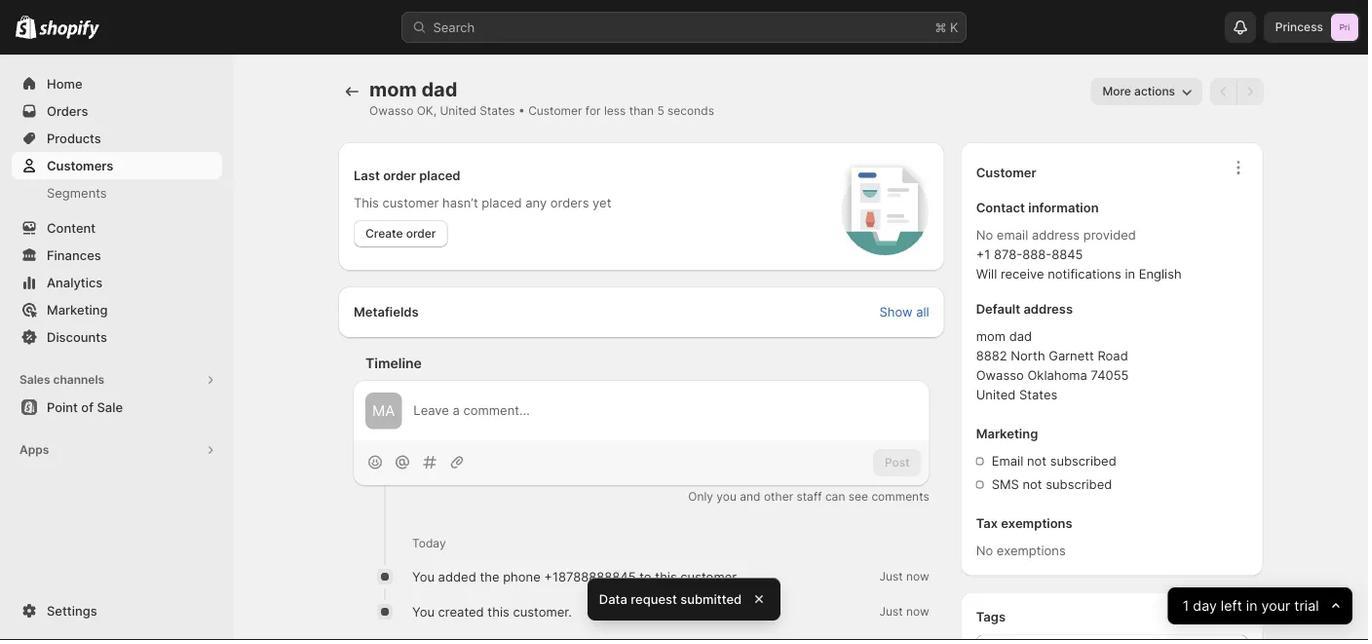 Task type: vqa. For each thing, say whether or not it's contained in the screenshot.
You added the phone +18788888845 to this customer. now
yes



Task type: locate. For each thing, give the bounding box(es) containing it.
dad inside mom dad owasso ok, united states • customer for less than 5 seconds
[[421, 77, 458, 101]]

states inside "mom dad 8882 north garnett road owasso oklahoma 74055 united states"
[[1019, 387, 1058, 403]]

customer up contact at right
[[976, 165, 1037, 180]]

sales
[[19, 373, 50, 387]]

will
[[976, 267, 997, 282]]

0 horizontal spatial customer.
[[513, 604, 572, 619]]

point of sale
[[47, 400, 123, 415]]

address down receive
[[1024, 302, 1073, 317]]

1 vertical spatial just now
[[880, 605, 930, 619]]

order
[[383, 168, 416, 183], [406, 227, 436, 241]]

now left tags
[[906, 605, 930, 619]]

dad up north
[[1009, 329, 1032, 344]]

0 horizontal spatial this
[[488, 604, 510, 619]]

1 horizontal spatial marketing
[[976, 426, 1038, 442]]

provided
[[1084, 228, 1136, 243]]

email not subscribed
[[992, 454, 1117, 469]]

just now for you added the phone +18788888845 to this customer.
[[880, 570, 930, 584]]

exemptions
[[1001, 516, 1073, 531], [997, 543, 1066, 559]]

1 vertical spatial united
[[976, 387, 1016, 403]]

⌘
[[935, 19, 947, 35]]

no down tax at the right bottom
[[976, 543, 993, 559]]

tax
[[976, 516, 998, 531]]

0 vertical spatial customer.
[[681, 569, 740, 584]]

1 vertical spatial not
[[1023, 477, 1043, 492]]

email
[[992, 454, 1024, 469]]

0 horizontal spatial marketing
[[47, 302, 108, 317]]

0 horizontal spatial owasso
[[369, 104, 414, 118]]

marketing up the email
[[976, 426, 1038, 442]]

1 vertical spatial customer
[[976, 165, 1037, 180]]

create
[[366, 227, 403, 241]]

1 vertical spatial just
[[880, 605, 903, 619]]

1 horizontal spatial mom
[[976, 329, 1006, 344]]

exemptions down tax exemptions
[[997, 543, 1066, 559]]

in
[[1125, 267, 1136, 282], [1247, 598, 1258, 615]]

you for you created this customer.
[[412, 604, 435, 619]]

0 vertical spatial mom
[[369, 77, 417, 101]]

united right ok,
[[440, 104, 477, 118]]

information
[[1029, 200, 1099, 215]]

k
[[950, 19, 959, 35]]

show all link
[[880, 302, 930, 322]]

now down the "comments"
[[906, 570, 930, 584]]

this down the
[[488, 604, 510, 619]]

this right to
[[655, 569, 677, 584]]

owasso inside "mom dad 8882 north garnett road owasso oklahoma 74055 united states"
[[976, 368, 1024, 383]]

mom inside "mom dad 8882 north garnett road owasso oklahoma 74055 united states"
[[976, 329, 1006, 344]]

in inside dropdown button
[[1247, 598, 1258, 615]]

no for no exemptions
[[976, 543, 993, 559]]

no email address provided +1 878-888-8845 will receive notifications in english
[[976, 228, 1182, 282]]

not for sms
[[1023, 477, 1043, 492]]

placed left any
[[482, 195, 522, 210]]

owasso inside mom dad owasso ok, united states • customer for less than 5 seconds
[[369, 104, 414, 118]]

0 vertical spatial you
[[412, 569, 435, 584]]

1 just from the top
[[880, 570, 903, 584]]

0 vertical spatial placed
[[419, 168, 461, 183]]

0 vertical spatial marketing
[[47, 302, 108, 317]]

marketing
[[47, 302, 108, 317], [976, 426, 1038, 442]]

subscribed up sms not subscribed
[[1050, 454, 1117, 469]]

8845
[[1052, 247, 1083, 262]]

1 horizontal spatial owasso
[[976, 368, 1024, 383]]

mom for mom dad owasso ok, united states • customer for less than 5 seconds
[[369, 77, 417, 101]]

0 horizontal spatial dad
[[421, 77, 458, 101]]

mom up 8882
[[976, 329, 1006, 344]]

1 horizontal spatial this
[[655, 569, 677, 584]]

all
[[916, 304, 930, 319]]

1 horizontal spatial placed
[[482, 195, 522, 210]]

0 vertical spatial in
[[1125, 267, 1136, 282]]

customers link
[[12, 152, 222, 179]]

subscribed down email not subscribed
[[1046, 477, 1112, 492]]

0 vertical spatial united
[[440, 104, 477, 118]]

analytics link
[[12, 269, 222, 296]]

1 vertical spatial in
[[1247, 598, 1258, 615]]

0 horizontal spatial states
[[480, 104, 515, 118]]

you
[[412, 569, 435, 584], [412, 604, 435, 619]]

in right left
[[1247, 598, 1258, 615]]

discounts
[[47, 329, 107, 345]]

0 vertical spatial now
[[906, 570, 930, 584]]

dad
[[421, 77, 458, 101], [1009, 329, 1032, 344]]

not for email
[[1027, 454, 1047, 469]]

receive
[[1001, 267, 1044, 282]]

None text field
[[976, 635, 1249, 640]]

seconds
[[668, 104, 714, 118]]

subscribed for sms not subscribed
[[1046, 477, 1112, 492]]

0 vertical spatial states
[[480, 104, 515, 118]]

united inside mom dad owasso ok, united states • customer for less than 5 seconds
[[440, 104, 477, 118]]

1 vertical spatial exemptions
[[997, 543, 1066, 559]]

no exemptions
[[976, 543, 1066, 559]]

dad up ok,
[[421, 77, 458, 101]]

channels
[[53, 373, 104, 387]]

marketing inside 'link'
[[47, 302, 108, 317]]

placed up hasn't
[[419, 168, 461, 183]]

states left the '•'
[[480, 104, 515, 118]]

customer right the '•'
[[528, 104, 582, 118]]

metafields
[[354, 304, 419, 319]]

states
[[480, 104, 515, 118], [1019, 387, 1058, 403]]

customer
[[528, 104, 582, 118], [976, 165, 1037, 180]]

ok,
[[417, 104, 437, 118]]

placed
[[419, 168, 461, 183], [482, 195, 522, 210]]

1 vertical spatial no
[[976, 543, 993, 559]]

notifications
[[1048, 267, 1122, 282]]

not
[[1027, 454, 1047, 469], [1023, 477, 1043, 492]]

1 vertical spatial states
[[1019, 387, 1058, 403]]

1 horizontal spatial united
[[976, 387, 1016, 403]]

finances link
[[12, 242, 222, 269]]

united down 8882
[[976, 387, 1016, 403]]

sms
[[992, 477, 1019, 492]]

0 vertical spatial order
[[383, 168, 416, 183]]

0 vertical spatial just
[[880, 570, 903, 584]]

2 just now from the top
[[880, 605, 930, 619]]

0 horizontal spatial united
[[440, 104, 477, 118]]

0 horizontal spatial mom
[[369, 77, 417, 101]]

now for you created this customer.
[[906, 605, 930, 619]]

0 vertical spatial dad
[[421, 77, 458, 101]]

1 vertical spatial you
[[412, 604, 435, 619]]

home
[[47, 76, 82, 91]]

you left created at left
[[412, 604, 435, 619]]

1 vertical spatial subscribed
[[1046, 477, 1112, 492]]

1
[[1183, 598, 1190, 615]]

comments
[[872, 490, 930, 504]]

apps
[[19, 443, 49, 457]]

just now left tags
[[880, 605, 930, 619]]

0 horizontal spatial placed
[[419, 168, 461, 183]]

1 vertical spatial order
[[406, 227, 436, 241]]

1 horizontal spatial states
[[1019, 387, 1058, 403]]

0 vertical spatial no
[[976, 228, 993, 243]]

mom for mom dad 8882 north garnett road owasso oklahoma 74055 united states
[[976, 329, 1006, 344]]

1 now from the top
[[906, 570, 930, 584]]

mom
[[369, 77, 417, 101], [976, 329, 1006, 344]]

marketing up discounts
[[47, 302, 108, 317]]

1 vertical spatial owasso
[[976, 368, 1024, 383]]

1 vertical spatial dad
[[1009, 329, 1032, 344]]

mom up ok,
[[369, 77, 417, 101]]

last order placed
[[354, 168, 461, 183]]

added
[[438, 569, 476, 584]]

0 vertical spatial customer
[[528, 104, 582, 118]]

0 vertical spatial subscribed
[[1050, 454, 1117, 469]]

just now down the "comments"
[[880, 570, 930, 584]]

order up customer
[[383, 168, 416, 183]]

1 horizontal spatial customer
[[976, 165, 1037, 180]]

not up sms not subscribed
[[1027, 454, 1047, 469]]

address up 8845
[[1032, 228, 1080, 243]]

more actions
[[1103, 84, 1176, 98]]

order inside button
[[406, 227, 436, 241]]

products
[[47, 131, 101, 146]]

princess
[[1276, 20, 1324, 34]]

1 day left in your trial
[[1183, 598, 1320, 615]]

email
[[997, 228, 1029, 243]]

no up +1
[[976, 228, 993, 243]]

owasso left ok,
[[369, 104, 414, 118]]

mom dad 8882 north garnett road owasso oklahoma 74055 united states
[[976, 329, 1129, 403]]

1 just now from the top
[[880, 570, 930, 584]]

1 vertical spatial mom
[[976, 329, 1006, 344]]

0 vertical spatial just now
[[880, 570, 930, 584]]

74055
[[1091, 368, 1129, 383]]

0 horizontal spatial customer
[[528, 104, 582, 118]]

dad inside "mom dad 8882 north garnett road owasso oklahoma 74055 united states"
[[1009, 329, 1032, 344]]

your
[[1262, 598, 1291, 615]]

2 no from the top
[[976, 543, 993, 559]]

customer inside mom dad owasso ok, united states • customer for less than 5 seconds
[[528, 104, 582, 118]]

exemptions up no exemptions
[[1001, 516, 1073, 531]]

owasso down 8882
[[976, 368, 1024, 383]]

878-
[[994, 247, 1023, 262]]

8882
[[976, 348, 1007, 364]]

united inside "mom dad 8882 north garnett road owasso oklahoma 74055 united states"
[[976, 387, 1016, 403]]

0 vertical spatial owasso
[[369, 104, 414, 118]]

and
[[740, 490, 761, 504]]

post button
[[873, 449, 922, 477]]

customer.
[[681, 569, 740, 584], [513, 604, 572, 619]]

point of sale link
[[12, 394, 222, 421]]

content link
[[12, 214, 222, 242]]

states down "oklahoma"
[[1019, 387, 1058, 403]]

1 you from the top
[[412, 569, 435, 584]]

0 vertical spatial address
[[1032, 228, 1080, 243]]

1 horizontal spatial dad
[[1009, 329, 1032, 344]]

you added the phone +18788888845 to this customer.
[[412, 569, 740, 584]]

this
[[655, 569, 677, 584], [488, 604, 510, 619]]

0 vertical spatial exemptions
[[1001, 516, 1073, 531]]

default address
[[976, 302, 1073, 317]]

order down customer
[[406, 227, 436, 241]]

for
[[586, 104, 601, 118]]

mom inside mom dad owasso ok, united states • customer for less than 5 seconds
[[369, 77, 417, 101]]

2 you from the top
[[412, 604, 435, 619]]

avatar with initials m a image
[[366, 393, 402, 429]]

just for you added the phone +18788888845 to this customer.
[[880, 570, 903, 584]]

in left english
[[1125, 267, 1136, 282]]

you down today
[[412, 569, 435, 584]]

1 vertical spatial now
[[906, 605, 930, 619]]

not right sms
[[1023, 477, 1043, 492]]

customer. down phone
[[513, 604, 572, 619]]

no
[[976, 228, 993, 243], [976, 543, 993, 559]]

0 horizontal spatial in
[[1125, 267, 1136, 282]]

you created this customer.
[[412, 604, 572, 619]]

1 no from the top
[[976, 228, 993, 243]]

0 vertical spatial not
[[1027, 454, 1047, 469]]

marketing link
[[12, 296, 222, 324]]

2 just from the top
[[880, 605, 903, 619]]

no inside no email address provided +1 878-888-8845 will receive notifications in english
[[976, 228, 993, 243]]

content
[[47, 220, 96, 235]]

owasso
[[369, 104, 414, 118], [976, 368, 1024, 383]]

shopify image
[[16, 15, 36, 39]]

2 now from the top
[[906, 605, 930, 619]]

settings link
[[12, 598, 222, 625]]

customer. up submitted
[[681, 569, 740, 584]]

1 horizontal spatial in
[[1247, 598, 1258, 615]]

888-
[[1023, 247, 1052, 262]]



Task type: describe. For each thing, give the bounding box(es) containing it.
previous image
[[1215, 82, 1234, 101]]

tags
[[976, 610, 1006, 625]]

the
[[480, 569, 500, 584]]

oklahoma
[[1028, 368, 1088, 383]]

you for you added the phone +18788888845 to this customer.
[[412, 569, 435, 584]]

day
[[1194, 598, 1217, 615]]

to
[[640, 569, 652, 584]]

finances
[[47, 248, 101, 263]]

1 vertical spatial marketing
[[976, 426, 1038, 442]]

sales channels button
[[12, 366, 222, 394]]

analytics
[[47, 275, 103, 290]]

1 vertical spatial placed
[[482, 195, 522, 210]]

orders
[[47, 103, 88, 118]]

1 horizontal spatial customer.
[[681, 569, 740, 584]]

left
[[1221, 598, 1243, 615]]

other
[[764, 490, 794, 504]]

segments link
[[12, 179, 222, 207]]

staff
[[797, 490, 822, 504]]

any
[[526, 195, 547, 210]]

tax exemptions
[[976, 516, 1073, 531]]

default
[[976, 302, 1021, 317]]

+18788888845
[[544, 569, 636, 584]]

home link
[[12, 70, 222, 97]]

yet
[[593, 195, 612, 210]]

last
[[354, 168, 380, 183]]

customers
[[47, 158, 113, 173]]

trial
[[1295, 598, 1320, 615]]

you
[[717, 490, 737, 504]]

dad for mom dad owasso ok, united states • customer for less than 5 seconds
[[421, 77, 458, 101]]

point of sale button
[[0, 394, 234, 421]]

1 day left in your trial button
[[1168, 588, 1353, 625]]

orders link
[[12, 97, 222, 125]]

less
[[604, 104, 626, 118]]

•
[[519, 104, 525, 118]]

data request submitted
[[599, 592, 742, 607]]

Leave a comment... text field
[[414, 401, 918, 421]]

1 vertical spatial customer.
[[513, 604, 572, 619]]

request
[[631, 592, 677, 607]]

can
[[826, 490, 845, 504]]

mom dad owasso ok, united states • customer for less than 5 seconds
[[369, 77, 714, 118]]

today
[[412, 536, 446, 551]]

next image
[[1241, 82, 1260, 101]]

exemptions for no exemptions
[[997, 543, 1066, 559]]

hasn't
[[442, 195, 478, 210]]

apps button
[[12, 437, 222, 464]]

just now for you created this customer.
[[880, 605, 930, 619]]

exemptions for tax exemptions
[[1001, 516, 1073, 531]]

address inside no email address provided +1 878-888-8845 will receive notifications in english
[[1032, 228, 1080, 243]]

search
[[433, 19, 475, 35]]

sms not subscribed
[[992, 477, 1112, 492]]

discounts link
[[12, 324, 222, 351]]

only
[[688, 490, 713, 504]]

+1
[[976, 247, 991, 262]]

order for create
[[406, 227, 436, 241]]

subscribed for email not subscribed
[[1050, 454, 1117, 469]]

states inside mom dad owasso ok, united states • customer for less than 5 seconds
[[480, 104, 515, 118]]

no for no email address provided +1 878-888-8845 will receive notifications in english
[[976, 228, 993, 243]]

only you and other staff can see comments
[[688, 490, 930, 504]]

0 vertical spatial this
[[655, 569, 677, 584]]

now for you added the phone +18788888845 to this customer.
[[906, 570, 930, 584]]

order for last
[[383, 168, 416, 183]]

⌘ k
[[935, 19, 959, 35]]

timeline
[[366, 355, 422, 372]]

dad for mom dad 8882 north garnett road owasso oklahoma 74055 united states
[[1009, 329, 1032, 344]]

actions
[[1135, 84, 1176, 98]]

this customer hasn't placed any orders yet
[[354, 195, 612, 210]]

settings
[[47, 603, 97, 618]]

5
[[657, 104, 664, 118]]

sales channels
[[19, 373, 104, 387]]

shopify image
[[39, 20, 100, 39]]

north
[[1011, 348, 1046, 364]]

road
[[1098, 348, 1129, 364]]

customer
[[383, 195, 439, 210]]

1 vertical spatial this
[[488, 604, 510, 619]]

sale
[[97, 400, 123, 415]]

create order
[[366, 227, 436, 241]]

contact information
[[976, 200, 1099, 215]]

this
[[354, 195, 379, 210]]

point
[[47, 400, 78, 415]]

post
[[885, 456, 910, 470]]

princess image
[[1331, 14, 1359, 41]]

phone
[[503, 569, 541, 584]]

in inside no email address provided +1 878-888-8845 will receive notifications in english
[[1125, 267, 1136, 282]]

just for you created this customer.
[[880, 605, 903, 619]]

submitted
[[681, 592, 742, 607]]

created
[[438, 604, 484, 619]]

english
[[1139, 267, 1182, 282]]

1 vertical spatial address
[[1024, 302, 1073, 317]]

show all
[[880, 304, 930, 319]]

garnett
[[1049, 348, 1094, 364]]

show
[[880, 304, 913, 319]]

orders
[[551, 195, 589, 210]]

segments
[[47, 185, 107, 200]]



